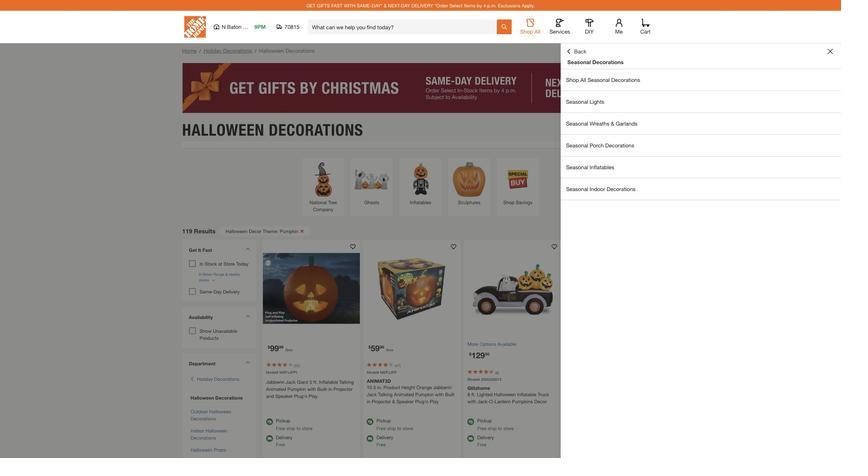 Task type: vqa. For each thing, say whether or not it's contained in the screenshot.
first caret icon from the bottom
no



Task type: describe. For each thing, give the bounding box(es) containing it.
halloween inside glitzhome 8 ft. lighted halloween inflatable truck with jack-o-lantern pumpkins decor
[[494, 392, 516, 398]]

me
[[616, 28, 623, 35]]

47
[[396, 363, 400, 368]]

0 vertical spatial holiday
[[204, 47, 222, 54]]

2005200013
[[481, 377, 502, 382]]

in stock at store today
[[200, 261, 249, 267]]

talking inside animat3d 10.5 in. product height orange jabberin' jack talking animated pumpkin with built in projector & speaker plug'n play
[[378, 392, 393, 398]]

99 inside $ 99 99 /box
[[279, 345, 284, 350]]

cart link
[[639, 19, 653, 35]]

halloween inside the outdoor halloween decorations
[[209, 409, 231, 415]]

porch
[[590, 142, 604, 149]]

get
[[189, 247, 197, 253]]

seasonal indoor decorations link
[[561, 178, 842, 200]]

select
[[450, 3, 463, 8]]

halloween decor theme: pumpkin button
[[219, 226, 311, 236]]

glitzhome 8 ft. lighted halloween inflatable truck with jack-o-lantern pumpkins decor
[[468, 385, 550, 405]]

ship for 99
[[287, 426, 295, 432]]

available for pickup image for available shipping icon
[[468, 419, 475, 425]]

6
[[497, 371, 499, 375]]

more options available
[[468, 341, 517, 347]]

model# for 99
[[266, 370, 279, 375]]

day*
[[372, 3, 383, 8]]

sculptures link
[[452, 162, 487, 206]]

speaker inside animat3d 10.5 in. product height orange jabberin' jack talking animated pumpkin with built in projector & speaker plug'n play
[[397, 399, 414, 405]]

*order
[[435, 3, 449, 8]]

ghosts
[[365, 199, 380, 205]]

inflatables image
[[403, 162, 439, 197]]

$ inside $ 129 00
[[470, 352, 472, 357]]

mspjjppi
[[280, 370, 297, 375]]

seasonal inflatables
[[567, 164, 615, 170]]

back
[[575, 48, 587, 54]]

play inside jabberin jack giant 5 ft. inflatable talking animated pumpkin with built-in projector and speaker plug'n play
[[309, 394, 318, 399]]

truck
[[538, 392, 550, 398]]

shop savings image
[[501, 162, 536, 197]]

drawer close image
[[828, 49, 834, 54]]

results
[[194, 228, 216, 235]]

national tree company image
[[306, 162, 341, 197]]

8
[[468, 392, 471, 398]]

unavailable
[[213, 328, 237, 334]]

giant
[[297, 379, 308, 385]]

holiday inside "holiday decorations" 'link'
[[197, 376, 213, 382]]

shop all button
[[520, 19, 542, 35]]

all for shop all
[[535, 28, 541, 35]]

available for pickup image for available shipping image corresponding to 99
[[266, 419, 273, 425]]

0 vertical spatial halloween decorations
[[182, 120, 364, 140]]

halloween inside indoor halloween decorations
[[206, 428, 228, 434]]

/box for 59
[[386, 348, 394, 352]]

indoor inside indoor halloween decorations
[[191, 428, 204, 434]]

products
[[200, 335, 219, 341]]

delivery for available for pickup icon on the left of page
[[377, 435, 394, 441]]

home / holiday decorations / halloween decorations
[[182, 47, 315, 54]]

same-day delivery
[[200, 289, 240, 295]]

shop all seasonal decorations
[[567, 77, 641, 83]]

get it fast link
[[186, 243, 253, 259]]

inflatables link
[[403, 162, 439, 206]]

baton
[[227, 24, 242, 30]]

the home depot logo image
[[184, 16, 206, 38]]

seasonal for seasonal decorations
[[568, 59, 591, 65]]

play inside animat3d 10.5 in. product height orange jabberin' jack talking animated pumpkin with built in projector & speaker plug'n play
[[430, 399, 439, 405]]

wreaths
[[590, 120, 610, 127]]

10.5
[[367, 385, 376, 391]]

halloween decor theme: pumpkin
[[226, 228, 299, 234]]

store for 59
[[403, 426, 414, 432]]

indoor inside seasonal indoor decorations link
[[590, 186, 606, 192]]

3 pickup from the left
[[478, 418, 492, 424]]

seasonal lights
[[567, 98, 605, 105]]

jack inside animat3d 10.5 in. product height orange jabberin' jack talking animated pumpkin with built in projector & speaker plug'n play
[[367, 392, 377, 398]]

3 to from the left
[[498, 426, 503, 432]]

( 55 )
[[294, 363, 300, 368]]

ship for 59
[[387, 426, 396, 432]]

pickup free ship to store for 99
[[276, 418, 313, 432]]

apply.
[[522, 3, 535, 8]]

to for 99
[[297, 426, 301, 432]]

available shipping image for 99
[[266, 436, 273, 442]]

pumpkin inside animat3d 10.5 in. product height orange jabberin' jack talking animated pumpkin with built in projector & speaker plug'n play
[[416, 392, 434, 398]]

fast
[[203, 247, 212, 253]]

$ 129 00
[[470, 351, 490, 360]]

with inside glitzhome 8 ft. lighted halloween inflatable truck with jack-o-lantern pumpkins decor
[[468, 399, 477, 405]]

show unavailable products link
[[200, 328, 237, 341]]

$ for 59
[[369, 345, 371, 350]]

garlands
[[616, 120, 638, 127]]

inflatables inside seasonal inflatables link
[[590, 164, 615, 170]]

ft. inside glitzhome 8 ft. lighted halloween inflatable truck with jack-o-lantern pumpkins decor
[[472, 392, 476, 398]]

inflatable for in
[[319, 379, 338, 385]]

height
[[402, 385, 416, 391]]

decorations inside indoor halloween decorations
[[191, 435, 216, 441]]

( for 99
[[294, 363, 295, 368]]

stock
[[205, 261, 217, 267]]

outdoor
[[191, 409, 208, 415]]

jack-
[[478, 399, 490, 405]]

shop savings link
[[501, 162, 536, 206]]

shop all seasonal decorations link
[[561, 69, 842, 91]]

shop for shop all seasonal decorations
[[567, 77, 579, 83]]

jabberin jack giant 5 ft. inflatable talking animated pumpkin with built-in projector and speaker plug'n play
[[266, 379, 354, 399]]

and
[[266, 394, 274, 399]]

rouge
[[243, 24, 259, 30]]

5
[[310, 379, 312, 385]]

3 ship from the left
[[488, 426, 497, 432]]

diy button
[[579, 19, 601, 35]]

projector inside jabberin jack giant 5 ft. inflatable talking animated pumpkin with built-in projector and speaker plug'n play
[[334, 386, 353, 392]]

seasonal for seasonal lights
[[567, 98, 589, 105]]

inflatables inside inflatables link
[[410, 199, 432, 205]]

lantern
[[495, 399, 511, 405]]

70815 button
[[277, 24, 300, 30]]

seasonal for seasonal wreaths & garlands
[[567, 120, 589, 127]]

projector inside animat3d 10.5 in. product height orange jabberin' jack talking animated pumpkin with built in projector & speaker plug'n play
[[372, 399, 391, 405]]

to for 59
[[398, 426, 402, 432]]

theme:
[[263, 228, 279, 234]]

availability link
[[186, 310, 253, 326]]

$ for 99
[[268, 345, 270, 350]]

55
[[295, 363, 299, 368]]

day
[[401, 3, 410, 8]]

model# for 59
[[367, 370, 380, 375]]

outdoor halloween decorations
[[191, 409, 231, 422]]

holiday decorations
[[197, 376, 240, 382]]

pumpkin inside button
[[280, 228, 299, 234]]

4
[[484, 3, 486, 8]]

next-
[[388, 3, 401, 8]]

halloween decorations inside halloween decorations link
[[191, 395, 243, 401]]

available
[[498, 341, 517, 347]]

pumpkins
[[512, 399, 533, 405]]

jabberin
[[266, 379, 285, 385]]

department link
[[186, 357, 253, 371]]

0 vertical spatial holiday decorations link
[[204, 47, 252, 54]]

$ 59 98 /box
[[369, 344, 394, 353]]

animated inside jabberin jack giant 5 ft. inflatable talking animated pumpkin with built-in projector and speaker plug'n play
[[266, 386, 286, 392]]

product
[[384, 385, 401, 391]]

back button
[[567, 48, 587, 55]]

decorations inside the outdoor halloween decorations
[[191, 416, 216, 422]]

3 store from the left
[[504, 426, 514, 432]]

with
[[344, 3, 356, 8]]

decor inside glitzhome 8 ft. lighted halloween inflatable truck with jack-o-lantern pumpkins decor
[[535, 399, 547, 405]]

delivery free for 59
[[377, 435, 394, 448]]

cart
[[641, 28, 651, 35]]

same-
[[357, 3, 372, 8]]

shop for shop savings
[[504, 199, 515, 205]]

plug'n inside jabberin jack giant 5 ft. inflatable talking animated pumpkin with built-in projector and speaker plug'n play
[[294, 394, 308, 399]]

halloween inside halloween decorations link
[[191, 395, 214, 401]]

o-
[[490, 399, 495, 405]]



Task type: locate. For each thing, give the bounding box(es) containing it.
shop
[[521, 28, 534, 35], [567, 77, 579, 83], [504, 199, 515, 205]]

inflatable up the built-
[[319, 379, 338, 385]]

play down the built-
[[309, 394, 318, 399]]

seasonal decorations
[[568, 59, 624, 65]]

1 vertical spatial jack
[[367, 392, 377, 398]]

1 horizontal spatial ft.
[[472, 392, 476, 398]]

inflatable inside jabberin jack giant 5 ft. inflatable talking animated pumpkin with built-in projector and speaker plug'n play
[[319, 379, 338, 385]]

0 horizontal spatial in
[[329, 386, 332, 392]]

jabberin jack giant 5 ft. inflatable talking animated pumpkin with built-in projector and speaker plug'n play image
[[263, 240, 360, 337]]

get
[[307, 3, 316, 8]]

1 vertical spatial inflatable
[[518, 392, 537, 398]]

& right day*
[[384, 3, 387, 8]]

props
[[214, 447, 226, 453]]

1 horizontal spatial jack
[[367, 392, 377, 398]]

available for pickup image
[[367, 419, 374, 425]]

1 horizontal spatial talking
[[378, 392, 393, 398]]

1 horizontal spatial $
[[369, 345, 371, 350]]

0 horizontal spatial ft.
[[314, 379, 318, 385]]

in
[[329, 386, 332, 392], [367, 399, 371, 405]]

1 store from the left
[[302, 426, 313, 432]]

get it fast
[[189, 247, 212, 253]]

seasonal left porch
[[567, 142, 589, 149]]

outdoor halloween decorations link
[[191, 409, 231, 422]]

pumpkin inside jabberin jack giant 5 ft. inflatable talking animated pumpkin with built-in projector and speaker plug'n play
[[288, 386, 306, 392]]

2 available for pickup image from the left
[[468, 419, 475, 425]]

with down 5
[[308, 386, 316, 392]]

0 vertical spatial projector
[[334, 386, 353, 392]]

0 horizontal spatial delivery free
[[276, 435, 293, 448]]

0 horizontal spatial animated
[[266, 386, 286, 392]]

all left services
[[535, 28, 541, 35]]

ft. inside jabberin jack giant 5 ft. inflatable talking animated pumpkin with built-in projector and speaker plug'n play
[[314, 379, 318, 385]]

What can we help you find today? search field
[[312, 20, 497, 34]]

0 horizontal spatial pickup
[[276, 418, 291, 424]]

decorations
[[223, 47, 252, 54], [286, 47, 315, 54], [593, 59, 624, 65], [612, 77, 641, 83], [269, 120, 364, 140], [606, 142, 635, 149], [607, 186, 636, 192], [214, 376, 240, 382], [216, 395, 243, 401], [191, 416, 216, 422], [191, 435, 216, 441]]

2 ship from the left
[[387, 426, 396, 432]]

model# up glitzhome
[[468, 377, 480, 382]]

1 vertical spatial inflatables
[[410, 199, 432, 205]]

1 horizontal spatial in
[[367, 399, 371, 405]]

0 horizontal spatial with
[[308, 386, 316, 392]]

all down seasonal decorations in the right top of the page
[[581, 77, 587, 83]]

1 vertical spatial ft.
[[472, 392, 476, 398]]

same-day delivery link
[[200, 289, 240, 295]]

sponsored banner image
[[182, 63, 660, 113]]

1 horizontal spatial speaker
[[397, 399, 414, 405]]

1 horizontal spatial animated
[[394, 392, 414, 398]]

with inside jabberin jack giant 5 ft. inflatable talking animated pumpkin with built-in projector and speaker plug'n play
[[308, 386, 316, 392]]

/box inside $ 59 98 /box
[[386, 348, 394, 352]]

delivery free for 99
[[276, 435, 293, 448]]

2 / from the left
[[255, 48, 257, 54]]

seasonal for seasonal indoor decorations
[[567, 186, 589, 192]]

0 horizontal spatial available for pickup image
[[266, 419, 273, 425]]

speaker right and
[[276, 394, 293, 399]]

same-
[[200, 289, 214, 295]]

0 horizontal spatial inflatables
[[410, 199, 432, 205]]

play down jabberin'
[[430, 399, 439, 405]]

0 vertical spatial indoor
[[590, 186, 606, 192]]

1 to from the left
[[297, 426, 301, 432]]

1 vertical spatial holiday decorations link
[[197, 376, 240, 383]]

all inside shop all button
[[535, 28, 541, 35]]

store for 99
[[302, 426, 313, 432]]

0 vertical spatial all
[[535, 28, 541, 35]]

0 horizontal spatial &
[[384, 3, 387, 8]]

department
[[189, 361, 216, 366]]

indoor halloween decorations
[[191, 428, 228, 441]]

holiday right home
[[204, 47, 222, 54]]

model#
[[266, 370, 279, 375], [367, 370, 380, 375], [468, 377, 480, 382]]

pickup free ship to store for 59
[[377, 418, 414, 432]]

/box up 'mspjjppi'
[[285, 348, 293, 352]]

decor
[[249, 228, 262, 234], [535, 399, 547, 405]]

shop savings
[[504, 199, 533, 205]]

show unavailable products
[[200, 328, 237, 341]]

seasonal porch decorations link
[[561, 135, 842, 156]]

1 pickup free ship to store from the left
[[276, 418, 313, 432]]

0 vertical spatial jack
[[286, 379, 296, 385]]

jack down 10.5
[[367, 392, 377, 398]]

animated down jabberin
[[266, 386, 286, 392]]

shop down apply. at the top of page
[[521, 28, 534, 35]]

1 vertical spatial talking
[[378, 392, 393, 398]]

00
[[485, 352, 490, 357]]

1 horizontal spatial delivery free
[[377, 435, 394, 448]]

2 available shipping image from the left
[[367, 436, 374, 442]]

talking left 10.5
[[340, 379, 354, 385]]

sculptures
[[458, 199, 481, 205]]

$ down more
[[470, 352, 472, 357]]

/box inside $ 99 99 /box
[[285, 348, 293, 352]]

it
[[198, 247, 201, 253]]

shop left savings
[[504, 199, 515, 205]]

with down jabberin'
[[435, 392, 444, 398]]

seasonal lights link
[[561, 91, 842, 113]]

1 horizontal spatial )
[[400, 363, 401, 368]]

1 horizontal spatial pickup free ship to store
[[377, 418, 414, 432]]

0 horizontal spatial plug'n
[[294, 394, 308, 399]]

p.m.
[[488, 3, 497, 8]]

seasonal down seasonal porch decorations at the right of page
[[567, 164, 589, 170]]

all for shop all seasonal decorations
[[581, 77, 587, 83]]

0 horizontal spatial inflatable
[[319, 379, 338, 385]]

available shipping image
[[468, 436, 475, 442]]

2 horizontal spatial shop
[[567, 77, 579, 83]]

in inside jabberin jack giant 5 ft. inflatable talking animated pumpkin with built-in projector and speaker plug'n play
[[329, 386, 332, 392]]

seasonal
[[568, 59, 591, 65], [588, 77, 610, 83], [567, 98, 589, 105], [567, 120, 589, 127], [567, 142, 589, 149], [567, 164, 589, 170], [567, 186, 589, 192]]

in
[[200, 261, 204, 267]]

ft. right 8
[[472, 392, 476, 398]]

0 horizontal spatial /box
[[285, 348, 293, 352]]

holiday decorations link down n
[[204, 47, 252, 54]]

) for 99
[[299, 363, 300, 368]]

1 vertical spatial decor
[[535, 399, 547, 405]]

0 horizontal spatial )
[[299, 363, 300, 368]]

get gifts fast with same-day* & next-day delivery *order select items by 4 p.m. exclusions apply.
[[307, 3, 535, 8]]

projector down the in.
[[372, 399, 391, 405]]

n
[[222, 24, 226, 30]]

2 horizontal spatial model#
[[468, 377, 480, 382]]

glitzhome
[[468, 385, 491, 391]]

ft. right 5
[[314, 379, 318, 385]]

indoor down the outdoor
[[191, 428, 204, 434]]

halloween props
[[191, 447, 226, 453]]

0 horizontal spatial play
[[309, 394, 318, 399]]

available for pickup image
[[266, 419, 273, 425], [468, 419, 475, 425]]

ghosts image
[[355, 162, 390, 197]]

seasonal down back
[[568, 59, 591, 65]]

2 vertical spatial shop
[[504, 199, 515, 205]]

2 horizontal spatial (
[[496, 371, 497, 375]]

at
[[218, 261, 222, 267]]

1 horizontal spatial inflatable
[[518, 392, 537, 398]]

animated inside animat3d 10.5 in. product height orange jabberin' jack talking animated pumpkin with built in projector & speaker plug'n play
[[394, 392, 414, 398]]

59
[[371, 344, 380, 353]]

& right wreaths
[[611, 120, 615, 127]]

halloween inside halloween decor theme: pumpkin button
[[226, 228, 248, 234]]

model# up jabberin
[[266, 370, 279, 375]]

2 pickup from the left
[[377, 418, 391, 424]]

holiday
[[204, 47, 222, 54], [197, 376, 213, 382]]

1 horizontal spatial /box
[[386, 348, 394, 352]]

jack down 'mspjjppi'
[[286, 379, 296, 385]]

model# mspjjpp
[[367, 370, 397, 375]]

pumpkin down giant
[[288, 386, 306, 392]]

2 to from the left
[[398, 426, 402, 432]]

seasonal inside 'link'
[[567, 120, 589, 127]]

seasonal inflatables link
[[561, 157, 842, 178]]

halloween decorations link
[[189, 394, 250, 401]]

119
[[182, 228, 192, 235]]

$ up model# mspjjppi
[[268, 345, 270, 350]]

plug'n down giant
[[294, 394, 308, 399]]

all inside shop all seasonal decorations link
[[581, 77, 587, 83]]

0 horizontal spatial all
[[535, 28, 541, 35]]

halloween
[[259, 47, 284, 54], [182, 120, 265, 140], [226, 228, 248, 234], [494, 392, 516, 398], [191, 395, 214, 401], [209, 409, 231, 415], [206, 428, 228, 434], [191, 447, 213, 453]]

2 horizontal spatial ship
[[488, 426, 497, 432]]

jabberin'
[[434, 385, 453, 391]]

0 horizontal spatial store
[[302, 426, 313, 432]]

delivery
[[412, 3, 434, 8]]

items
[[464, 3, 476, 8]]

decor left theme: on the left of the page
[[249, 228, 262, 234]]

1 vertical spatial projector
[[372, 399, 391, 405]]

/box right 98 on the bottom of the page
[[386, 348, 394, 352]]

inflatables up seasonal indoor decorations
[[590, 164, 615, 170]]

decor down "truck"
[[535, 399, 547, 405]]

98
[[380, 345, 385, 350]]

1 / from the left
[[199, 48, 201, 54]]

1 horizontal spatial shop
[[521, 28, 534, 35]]

1 vertical spatial shop
[[567, 77, 579, 83]]

inflatable up the pumpkins
[[518, 392, 537, 398]]

1 horizontal spatial (
[[395, 363, 396, 368]]

jack inside jabberin jack giant 5 ft. inflatable talking animated pumpkin with built-in projector and speaker plug'n play
[[286, 379, 296, 385]]

delivery for available for pickup image corresponding to available shipping icon
[[478, 435, 494, 441]]

1 vertical spatial indoor
[[191, 428, 204, 434]]

& inside animat3d 10.5 in. product height orange jabberin' jack talking animated pumpkin with built in projector & speaker plug'n play
[[392, 399, 395, 405]]

99
[[270, 344, 279, 353], [279, 345, 284, 350]]

1 horizontal spatial play
[[430, 399, 439, 405]]

show
[[200, 328, 212, 334]]

sculptures image
[[452, 162, 487, 197]]

1 horizontal spatial projector
[[372, 399, 391, 405]]

1 horizontal spatial plug'n
[[416, 399, 429, 405]]

2 pickup free ship to store from the left
[[377, 418, 414, 432]]

seasonal down seasonal inflatables
[[567, 186, 589, 192]]

1 available for pickup image from the left
[[266, 419, 273, 425]]

mspjjpp
[[381, 370, 397, 375]]

1 delivery free from the left
[[276, 435, 293, 448]]

day
[[214, 289, 222, 295]]

seasonal down seasonal decorations in the right top of the page
[[588, 77, 610, 83]]

( 47 )
[[395, 363, 401, 368]]

0 vertical spatial ft.
[[314, 379, 318, 385]]

3 delivery free from the left
[[478, 435, 494, 448]]

seasonal for seasonal porch decorations
[[567, 142, 589, 149]]

today
[[236, 261, 249, 267]]

( up 'mspjjppi'
[[294, 363, 295, 368]]

0 horizontal spatial indoor
[[191, 428, 204, 434]]

& inside 'link'
[[611, 120, 615, 127]]

3 pickup free ship to store from the left
[[478, 418, 514, 432]]

/box for 99
[[285, 348, 293, 352]]

0 vertical spatial shop
[[521, 28, 534, 35]]

inflatable inside glitzhome 8 ft. lighted halloween inflatable truck with jack-o-lantern pumpkins decor
[[518, 392, 537, 398]]

in stock at store today link
[[200, 261, 249, 267]]

pumpkin right theme: on the left of the page
[[280, 228, 299, 234]]

2 horizontal spatial &
[[611, 120, 615, 127]]

seasonal left lights
[[567, 98, 589, 105]]

more options available link
[[468, 341, 559, 348]]

1 horizontal spatial available shipping image
[[367, 436, 374, 442]]

1 horizontal spatial inflatables
[[590, 164, 615, 170]]

shop for shop all
[[521, 28, 534, 35]]

0 horizontal spatial talking
[[340, 379, 354, 385]]

1 horizontal spatial pickup
[[377, 418, 391, 424]]

available shipping image for 59
[[367, 436, 374, 442]]

speaker down height
[[397, 399, 414, 405]]

129
[[472, 351, 485, 360]]

pickup for 59
[[377, 418, 391, 424]]

menu
[[561, 69, 842, 200]]

( up 'mspjjpp'
[[395, 363, 396, 368]]

0 vertical spatial inflatables
[[590, 164, 615, 170]]

1 pickup from the left
[[276, 418, 291, 424]]

shop inside button
[[521, 28, 534, 35]]

indoor down seasonal inflatables
[[590, 186, 606, 192]]

delivery for available for pickup image for available shipping image corresponding to 99
[[276, 435, 293, 441]]

1 vertical spatial halloween decorations
[[191, 395, 243, 401]]

) for 59
[[400, 363, 401, 368]]

plug'n inside animat3d 10.5 in. product height orange jabberin' jack talking animated pumpkin with built in projector & speaker plug'n play
[[416, 399, 429, 405]]

1 horizontal spatial &
[[392, 399, 395, 405]]

company
[[313, 207, 334, 212]]

1 horizontal spatial to
[[398, 426, 402, 432]]

0 horizontal spatial $
[[268, 345, 270, 350]]

2 horizontal spatial store
[[504, 426, 514, 432]]

1 available shipping image from the left
[[266, 436, 273, 442]]

2 horizontal spatial $
[[470, 352, 472, 357]]

shop inside menu
[[567, 77, 579, 83]]

$ inside $ 99 99 /box
[[268, 345, 270, 350]]

built-
[[318, 386, 329, 392]]

2 horizontal spatial with
[[468, 399, 477, 405]]

holiday decorations link down department link
[[197, 376, 240, 383]]

0 horizontal spatial ship
[[287, 426, 295, 432]]

0 horizontal spatial (
[[294, 363, 295, 368]]

2 horizontal spatial delivery free
[[478, 435, 494, 448]]

0 horizontal spatial projector
[[334, 386, 353, 392]]

by
[[477, 3, 482, 8]]

10.5 in. product height orange jabberin' jack talking animated pumpkin with built in projector & speaker plug'n play image
[[364, 240, 461, 337]]

0 horizontal spatial shop
[[504, 199, 515, 205]]

with inside animat3d 10.5 in. product height orange jabberin' jack talking animated pumpkin with built in projector & speaker plug'n play
[[435, 392, 444, 398]]

( for 59
[[395, 363, 396, 368]]

/ right home
[[199, 48, 201, 54]]

pumpkin down orange
[[416, 392, 434, 398]]

8 ft. lighted halloween inflatable truck with jack-o-lantern pumpkins decor image
[[465, 240, 562, 337]]

seasonal for seasonal inflatables
[[567, 164, 589, 170]]

ship
[[287, 426, 295, 432], [387, 426, 396, 432], [488, 426, 497, 432]]

& down product
[[392, 399, 395, 405]]

1 vertical spatial in
[[367, 399, 371, 405]]

0 vertical spatial talking
[[340, 379, 354, 385]]

with down 8
[[468, 399, 477, 405]]

pickup for 99
[[276, 418, 291, 424]]

options
[[480, 341, 497, 347]]

0 vertical spatial inflatable
[[319, 379, 338, 385]]

1 horizontal spatial all
[[581, 77, 587, 83]]

animated down height
[[394, 392, 414, 398]]

1 /box from the left
[[285, 348, 293, 352]]

in inside animat3d 10.5 in. product height orange jabberin' jack talking animated pumpkin with built in projector & speaker plug'n play
[[367, 399, 371, 405]]

1 horizontal spatial store
[[403, 426, 414, 432]]

(
[[294, 363, 295, 368], [395, 363, 396, 368], [496, 371, 497, 375]]

national tree company link
[[306, 162, 341, 213]]

to
[[297, 426, 301, 432], [398, 426, 402, 432], [498, 426, 503, 432]]

speaker inside jabberin jack giant 5 ft. inflatable talking animated pumpkin with built-in projector and speaker plug'n play
[[276, 394, 293, 399]]

1 horizontal spatial model#
[[367, 370, 380, 375]]

1 vertical spatial &
[[611, 120, 615, 127]]

talking down the in.
[[378, 392, 393, 398]]

seasonal porch decorations
[[567, 142, 635, 149]]

store
[[302, 426, 313, 432], [403, 426, 414, 432], [504, 426, 514, 432]]

2 horizontal spatial pickup
[[478, 418, 492, 424]]

seasonal left wreaths
[[567, 120, 589, 127]]

ft.
[[314, 379, 318, 385], [472, 392, 476, 398]]

0 horizontal spatial to
[[297, 426, 301, 432]]

$ 99 99 /box
[[268, 344, 293, 353]]

services button
[[550, 19, 571, 35]]

orange
[[417, 385, 432, 391]]

0 horizontal spatial available shipping image
[[266, 436, 273, 442]]

2 store from the left
[[403, 426, 414, 432]]

shop up seasonal lights
[[567, 77, 579, 83]]

menu containing shop all seasonal decorations
[[561, 69, 842, 200]]

decor inside halloween decor theme: pumpkin button
[[249, 228, 262, 234]]

$ left 98 on the bottom of the page
[[369, 345, 371, 350]]

2 delivery free from the left
[[377, 435, 394, 448]]

0 vertical spatial &
[[384, 3, 387, 8]]

inflatable for pumpkins
[[518, 392, 537, 398]]

available shipping image
[[266, 436, 273, 442], [367, 436, 374, 442]]

2 horizontal spatial pickup free ship to store
[[478, 418, 514, 432]]

1 horizontal spatial available for pickup image
[[468, 419, 475, 425]]

home
[[182, 47, 197, 54]]

0 vertical spatial in
[[329, 386, 332, 392]]

projector right the built-
[[334, 386, 353, 392]]

( up the 2005200013
[[496, 371, 497, 375]]

1 ship from the left
[[287, 426, 295, 432]]

1 vertical spatial holiday
[[197, 376, 213, 382]]

$ inside $ 59 98 /box
[[369, 345, 371, 350]]

available for pickup image up available shipping icon
[[468, 419, 475, 425]]

holiday down department on the left bottom of page
[[197, 376, 213, 382]]

2 /box from the left
[[386, 348, 394, 352]]

shop all
[[521, 28, 541, 35]]

pickup
[[276, 418, 291, 424], [377, 418, 391, 424], [478, 418, 492, 424]]

lights
[[590, 98, 605, 105]]

animated
[[266, 386, 286, 392], [394, 392, 414, 398]]

0 horizontal spatial decor
[[249, 228, 262, 234]]

0 horizontal spatial /
[[199, 48, 201, 54]]

2 horizontal spatial )
[[499, 371, 500, 375]]

/ down 9pm
[[255, 48, 257, 54]]

model# mspjjppi
[[266, 370, 297, 375]]

ghosts link
[[355, 162, 390, 206]]

feedback link image
[[833, 114, 842, 150]]

0 horizontal spatial pickup free ship to store
[[276, 418, 313, 432]]

talking inside jabberin jack giant 5 ft. inflatable talking animated pumpkin with built-in projector and speaker plug'n play
[[340, 379, 354, 385]]

inflatables down inflatables image
[[410, 199, 432, 205]]

model# up animat3d
[[367, 370, 380, 375]]

0 vertical spatial decor
[[249, 228, 262, 234]]

available for pickup image down and
[[266, 419, 273, 425]]

animat3d 10.5 in. product height orange jabberin' jack talking animated pumpkin with built in projector & speaker plug'n play
[[367, 378, 455, 405]]

projector
[[334, 386, 353, 392], [372, 399, 391, 405]]

1 horizontal spatial indoor
[[590, 186, 606, 192]]

1 horizontal spatial with
[[435, 392, 444, 398]]

plug'n down orange
[[416, 399, 429, 405]]

0 horizontal spatial model#
[[266, 370, 279, 375]]

1 vertical spatial all
[[581, 77, 587, 83]]

0 horizontal spatial speaker
[[276, 394, 293, 399]]



